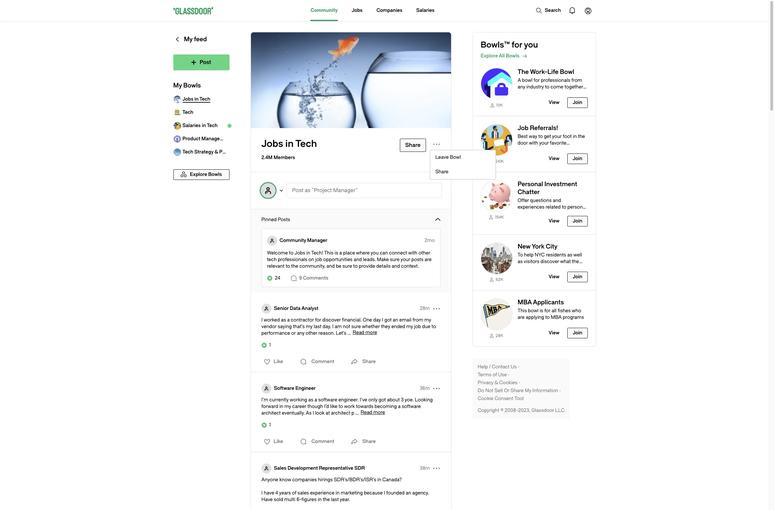 Task type: vqa. For each thing, say whether or not it's contained in the screenshot.


Task type: locate. For each thing, give the bounding box(es) containing it.
1 horizontal spatial any
[[518, 84, 526, 90]]

eventually.
[[282, 411, 305, 417]]

read down the towards
[[361, 410, 373, 416]]

1 vertical spatial job
[[415, 324, 421, 330]]

0 vertical spatial like
[[274, 359, 283, 365]]

this inside mba applicants this bowl is for all fishes who are applying to mba programs
[[518, 309, 527, 314]]

1 comment from the top
[[312, 359, 335, 365]]

0 horizontal spatial an
[[393, 318, 399, 323]]

explore all bowls link
[[481, 52, 596, 60]]

1 like from the top
[[274, 359, 283, 365]]

1 share button from the top
[[350, 356, 376, 369]]

jobs left companies
[[352, 8, 363, 13]]

bowls right all
[[506, 53, 520, 59]]

as right post
[[305, 187, 311, 194]]

offer
[[518, 198, 530, 203]]

job inside welcome to jobs in tech! this is a place where you can connect with other tech professionals on job opportunities and leads. make sure your posts are relevant to the community, and be sure to provide details and context.
[[316, 257, 322, 263]]

product down management
[[219, 149, 237, 155]]

architect down like on the left of page
[[331, 411, 351, 417]]

more
[[366, 330, 378, 336], [374, 410, 385, 416]]

for inside i worked as a contractor for discover financial. one day i got an email from my vendor saying that's my last day. i am not sure whether they ended my job due to performance or any other reason. let's  ...
[[315, 318, 321, 323]]

not
[[343, 324, 351, 330]]

2 share button from the top
[[350, 436, 376, 449]]

due
[[423, 324, 431, 330]]

1 vertical spatial this
[[518, 309, 527, 314]]

explore all bowls
[[481, 53, 520, 59]]

sure right be
[[343, 264, 352, 269]]

any inside the work-life bowl a bowl for professionals from any industry to come together and discuss the day-to-day happenings of work-life.
[[518, 84, 526, 90]]

like
[[330, 404, 338, 410]]

other up posts
[[419, 251, 431, 256]]

companies
[[293, 478, 317, 483]]

1 vertical spatial read more button
[[361, 410, 385, 416]]

like up software
[[274, 359, 283, 365]]

as inside button
[[305, 187, 311, 194]]

an left the agency.
[[406, 491, 412, 497]]

toogle identity image up i'm
[[262, 384, 272, 394]]

2 image for bowl image from the top
[[481, 124, 513, 156]]

the inside welcome to jobs in tech! this is a place where you can connect with other tech professionals on job opportunities and leads. make sure your posts are relevant to the community, and be sure to provide details and context.
[[292, 264, 299, 269]]

software up i'd
[[319, 398, 338, 403]]

1 down the forward
[[270, 423, 271, 428]]

representative
[[319, 466, 354, 472]]

3
[[401, 398, 404, 403]]

only
[[369, 398, 378, 403]]

0 vertical spatial like button
[[260, 357, 285, 368]]

toogle identity image for sales
[[262, 464, 272, 474]]

9 comments
[[299, 276, 329, 281]]

1 vertical spatial 1
[[270, 423, 271, 428]]

0 vertical spatial day
[[570, 91, 578, 97]]

0 vertical spatial job
[[316, 257, 322, 263]]

0 horizontal spatial product
[[183, 136, 201, 142]]

1 vertical spatial mba
[[551, 315, 562, 321]]

image for bowl image up 28k link
[[481, 299, 513, 331]]

1 vertical spatial software
[[402, 404, 421, 410]]

as down to
[[518, 259, 523, 265]]

vendor
[[262, 324, 277, 330]]

is up 'opportunities'
[[335, 251, 339, 256]]

2 like button from the top
[[260, 437, 285, 448]]

28k
[[496, 334, 504, 339]]

know
[[280, 478, 291, 483]]

as
[[306, 411, 312, 417]]

is inside welcome to jobs in tech! this is a place where you can connect with other tech professionals on job opportunities and leads. make sure your posts are relevant to the community, and be sure to provide details and context.
[[335, 251, 339, 256]]

read more for one
[[353, 330, 378, 336]]

38m link
[[420, 466, 430, 472]]

in down the experience
[[318, 498, 322, 503]]

image for bowl image for job referrals!
[[481, 124, 513, 156]]

2mo
[[425, 238, 435, 244]]

1 vertical spatial from
[[413, 318, 424, 323]]

last left day.
[[314, 324, 322, 330]]

0 vertical spatial product
[[183, 136, 201, 142]]

bowl right life
[[561, 68, 575, 76]]

2 1 from the top
[[270, 423, 271, 428]]

1 horizontal spatial software
[[402, 404, 421, 410]]

any down a
[[518, 84, 526, 90]]

community
[[311, 8, 338, 13], [280, 238, 306, 244]]

currently
[[270, 398, 289, 403]]

product down the salaries in tech
[[183, 136, 201, 142]]

provide
[[359, 264, 376, 269]]

in left the canada?
[[378, 478, 382, 483]]

image for bowl image for new york city
[[481, 243, 513, 275]]

for down analyst
[[315, 318, 321, 323]]

1 comment button from the top
[[299, 356, 336, 369]]

visitors
[[524, 259, 540, 265]]

2 comment from the top
[[312, 439, 335, 445]]

investment
[[545, 181, 578, 188]]

comment up sales development representative sdr
[[312, 439, 335, 445]]

bowl up applying
[[529, 309, 539, 314]]

i'd
[[325, 404, 329, 410]]

i right as
[[313, 411, 314, 417]]

to up investments
[[562, 204, 567, 210]]

feed
[[194, 36, 207, 43]]

last inside anyone know companies hirings sdr's/bdr's/isr's in canada? i have 4 years of sales experience in marketing because i founded an agency. have sold multi 6-figures in the last yea
[[331, 498, 339, 503]]

1 horizontal spatial job
[[415, 324, 421, 330]]

toogle identity image
[[262, 304, 272, 314], [262, 464, 272, 474]]

1 vertical spatial discover
[[323, 318, 341, 323]]

at
[[326, 411, 330, 417]]

like button up sales
[[260, 437, 285, 448]]

1 vertical spatial &
[[495, 381, 499, 386]]

day inside i worked as a contractor for discover financial. one day i got an email from my vendor saying that's my last day. i am not sure whether they ended my job due to performance or any other reason. let's  ...
[[374, 318, 381, 323]]

0 vertical spatial read more button
[[353, 330, 378, 336]]

0 vertical spatial 1
[[270, 343, 271, 348]]

10k link
[[481, 102, 513, 108]]

0 vertical spatial this
[[325, 251, 334, 256]]

one
[[363, 318, 373, 323]]

more down becoming at the bottom of page
[[374, 410, 385, 416]]

as up though on the left bottom of the page
[[309, 398, 314, 403]]

read down whether
[[353, 330, 365, 336]]

0 vertical spatial got
[[385, 318, 392, 323]]

the down the experience
[[323, 498, 330, 503]]

toogle identity image up anyone
[[262, 464, 272, 474]]

sure down financial.
[[352, 324, 361, 330]]

make
[[377, 257, 389, 263]]

are right posts
[[425, 257, 432, 263]]

1 1 from the top
[[270, 343, 271, 348]]

in down currently
[[280, 404, 284, 410]]

bowl inside the work-life bowl a bowl for professionals from any industry to come together and discuss the day-to-day happenings of work-life.
[[523, 78, 533, 83]]

i'm
[[262, 398, 269, 403]]

0 vertical spatial read
[[353, 330, 365, 336]]

from up together
[[572, 78, 583, 83]]

1 vertical spatial share button
[[350, 436, 376, 449]]

2 vertical spatial of
[[292, 491, 297, 497]]

discuss
[[528, 91, 544, 97]]

help
[[525, 252, 534, 258]]

software
[[274, 386, 295, 392]]

1 horizontal spatial other
[[419, 251, 431, 256]]

or
[[505, 388, 510, 394]]

1 horizontal spatial an
[[406, 491, 412, 497]]

development
[[288, 466, 318, 472]]

&
[[215, 149, 218, 155], [495, 381, 499, 386]]

... inside i worked as a contractor for discover financial. one day i got an email from my vendor saying that's my last day. i am not sure whether they ended my job due to performance or any other reason. let's  ...
[[348, 331, 351, 337]]

0 vertical spatial more
[[366, 330, 378, 336]]

5 image for bowl image from the top
[[481, 299, 513, 331]]

comment button up engineer
[[299, 356, 336, 369]]

any
[[518, 84, 526, 90], [297, 331, 305, 337]]

day inside the work-life bowl a bowl for professionals from any industry to come together and discuss the day-to-day happenings of work-life.
[[570, 91, 578, 97]]

got up becoming at the bottom of page
[[379, 398, 386, 403]]

like button for i worked as a contractor for discover financial. one day i got an email from my vendor saying that's my last day. i am not sure whether they ended my job due to performance or any other reason. let's  ...
[[260, 357, 285, 368]]

the left the community,
[[292, 264, 299, 269]]

0 horizontal spatial from
[[413, 318, 424, 323]]

finance
[[518, 211, 535, 217]]

all
[[499, 53, 505, 59]]

of up multi at the bottom of the page
[[292, 491, 297, 497]]

to right like on the left of page
[[339, 404, 343, 410]]

share button for becoming
[[350, 436, 376, 449]]

1 vertical spatial salaries
[[183, 123, 201, 129]]

1 horizontal spatial this
[[518, 309, 527, 314]]

1 horizontal spatial discover
[[541, 259, 560, 265]]

read more for only
[[361, 410, 385, 416]]

share inside the help / contact us terms of use privacy & cookies do not sell or share my information cookie consent tool
[[511, 388, 524, 394]]

though
[[308, 404, 323, 410]]

2 horizontal spatial of
[[545, 98, 549, 103]]

1 horizontal spatial from
[[572, 78, 583, 83]]

read more button down whether
[[353, 330, 378, 336]]

bowl right leave on the right top of the page
[[450, 155, 461, 160]]

mba down all
[[551, 315, 562, 321]]

0 vertical spatial ...
[[348, 331, 351, 337]]

0 vertical spatial any
[[518, 84, 526, 90]]

1 like button from the top
[[260, 357, 285, 368]]

the left day-
[[545, 91, 552, 97]]

you inside welcome to jobs in tech! this is a place where you can connect with other tech professionals on job opportunities and leads. make sure your posts are relevant to the community, and be sure to provide details and context.
[[371, 251, 379, 256]]

more down whether
[[366, 330, 378, 336]]

1 horizontal spatial bowls
[[506, 53, 520, 59]]

image for bowl image up '10k' link
[[481, 68, 513, 100]]

like button down performance
[[260, 357, 285, 368]]

for left all
[[545, 309, 551, 314]]

read more down the towards
[[361, 410, 385, 416]]

yoe.
[[405, 398, 414, 403]]

that's
[[293, 324, 305, 330]]

bowl right a
[[523, 78, 533, 83]]

my inside my feed link
[[184, 36, 193, 43]]

leave bowl menu item
[[431, 150, 496, 165]]

more for one
[[366, 330, 378, 336]]

to left come
[[546, 84, 550, 90]]

0 vertical spatial my
[[184, 36, 193, 43]]

0 horizontal spatial other
[[306, 331, 318, 337]]

1 vertical spatial are
[[518, 315, 525, 321]]

jobs in tech
[[262, 139, 317, 149]]

1 vertical spatial you
[[371, 251, 379, 256]]

2 architect from the left
[[331, 411, 351, 417]]

Location text field
[[561, 4, 565, 17]]

is up applying
[[540, 309, 544, 314]]

0 vertical spatial comment
[[312, 359, 335, 365]]

1 horizontal spatial bowl
[[561, 68, 575, 76]]

1 horizontal spatial mba
[[551, 315, 562, 321]]

the up 'has'
[[573, 259, 580, 265]]

applying
[[526, 315, 545, 321]]

discover inside the new york city to help nyc residents as well as visitors discover what the world's most popular city has to offer!
[[541, 259, 560, 265]]

are left applying
[[518, 315, 525, 321]]

0 horizontal spatial any
[[297, 331, 305, 337]]

0 horizontal spatial ...
[[348, 331, 351, 337]]

1 vertical spatial community
[[280, 238, 306, 244]]

a up 'opportunities'
[[340, 251, 342, 256]]

most
[[535, 266, 546, 271]]

any inside i worked as a contractor for discover financial. one day i got an email from my vendor saying that's my last day. i am not sure whether they ended my job due to performance or any other reason. let's  ...
[[297, 331, 305, 337]]

bowl inside the work-life bowl a bowl for professionals from any industry to come together and discuss the day-to-day happenings of work-life.
[[561, 68, 575, 76]]

i left founded at the bottom
[[384, 491, 386, 497]]

0 vertical spatial share button
[[350, 356, 376, 369]]

1 vertical spatial an
[[406, 491, 412, 497]]

got inside i worked as a contractor for discover financial. one day i got an email from my vendor saying that's my last day. i am not sure whether they ended my job due to performance or any other reason. let's  ...
[[385, 318, 392, 323]]

let's
[[336, 331, 347, 337]]

1 horizontal spatial &
[[495, 381, 499, 386]]

1 vertical spatial day
[[374, 318, 381, 323]]

2 horizontal spatial jobs
[[352, 8, 363, 13]]

personal
[[568, 204, 587, 210]]

what
[[561, 259, 571, 265]]

1 horizontal spatial last
[[331, 498, 339, 503]]

0 vertical spatial &
[[215, 149, 218, 155]]

you up "leads."
[[371, 251, 379, 256]]

1 vertical spatial any
[[297, 331, 305, 337]]

1 horizontal spatial of
[[493, 373, 498, 378]]

1 horizontal spatial community
[[311, 8, 338, 13]]

whether
[[362, 324, 380, 330]]

job
[[316, 257, 322, 263], [415, 324, 421, 330]]

0 horizontal spatial this
[[325, 251, 334, 256]]

becoming
[[375, 404, 397, 410]]

1 architect from the left
[[262, 411, 281, 417]]

2 horizontal spatial my
[[525, 388, 532, 394]]

to-
[[564, 91, 570, 97]]

privacy & cookies link
[[478, 380, 522, 387]]

read more button for only
[[361, 410, 385, 416]]

toogle identity image
[[260, 183, 276, 199], [267, 236, 277, 246], [262, 384, 272, 394]]

1 down performance
[[270, 343, 271, 348]]

image for bowl image up '154k' link
[[481, 180, 513, 212]]

discover up day.
[[323, 318, 341, 323]]

last inside i worked as a contractor for discover financial. one day i got an email from my vendor saying that's my last day. i am not sure whether they ended my job due to performance or any other reason. let's  ...
[[314, 324, 322, 330]]

and down where on the left of page
[[354, 257, 362, 263]]

an inside i worked as a contractor for discover financial. one day i got an email from my vendor saying that's my last day. i am not sure whether they ended my job due to performance or any other reason. let's  ...
[[393, 318, 399, 323]]

comment button up sales development representative sdr
[[299, 436, 336, 449]]

and up "happenings"
[[518, 91, 526, 97]]

menu
[[430, 150, 496, 180]]

this
[[325, 251, 334, 256], [518, 309, 527, 314]]

toogle identity image for senior
[[262, 304, 272, 314]]

bowls up tech link at the left
[[183, 82, 201, 89]]

other inside i worked as a contractor for discover financial. one day i got an email from my vendor saying that's my last day. i am not sure whether they ended my job due to performance or any other reason. let's  ...
[[306, 331, 318, 337]]

62k link
[[481, 277, 513, 283]]

toogle identity image for welcome
[[267, 236, 277, 246]]

context.
[[402, 264, 419, 269]]

0 horizontal spatial you
[[371, 251, 379, 256]]

nyc
[[535, 252, 545, 258]]

0 vertical spatial other
[[419, 251, 431, 256]]

management
[[202, 136, 232, 142]]

0 horizontal spatial architect
[[262, 411, 281, 417]]

1 image for bowl image from the top
[[481, 68, 513, 100]]

the inside anyone know companies hirings sdr's/bdr's/isr's in canada? i have 4 years of sales experience in marketing because i founded an agency. have sold multi 6-figures in the last yea
[[323, 498, 330, 503]]

1 horizontal spatial are
[[518, 315, 525, 321]]

toogle identity image for i'm
[[262, 384, 272, 394]]

software down yoe.
[[402, 404, 421, 410]]

i
[[262, 318, 263, 323], [382, 318, 384, 323], [333, 324, 334, 330], [313, 411, 314, 417], [262, 491, 263, 497], [384, 491, 386, 497]]

4 image for bowl image from the top
[[481, 243, 513, 275]]

to inside "i'm currently working as a software engineer. i've only got about 3 yoe. looking forward in my career though i'd like to work towards becoming a software architect eventually. as i look at architect p ..."
[[339, 404, 343, 410]]

salaries for salaries
[[417, 8, 435, 13]]

1 for i'm currently working as a software engineer. i've only got about 3 yoe. looking forward in my career though i'd like to work towards becoming a software architect eventually. as i look at architect p ...
[[270, 423, 271, 428]]

my up eventually.
[[285, 404, 291, 410]]

0 horizontal spatial job
[[316, 257, 322, 263]]

1 toogle identity image from the top
[[262, 304, 272, 314]]

tech strategy & product
[[183, 149, 237, 155]]

to right relevant
[[286, 264, 290, 269]]

share inside menu item
[[436, 169, 449, 175]]

mba up applying
[[518, 299, 532, 307]]

and down experiences
[[536, 211, 544, 217]]

1 vertical spatial of
[[493, 373, 498, 378]]

0 horizontal spatial are
[[425, 257, 432, 263]]

from inside the work-life bowl a bowl for professionals from any industry to come together and discuss the day-to-day happenings of work-life.
[[572, 78, 583, 83]]

... right p
[[356, 411, 359, 417]]

2 like from the top
[[274, 439, 283, 445]]

help / contact us link
[[478, 364, 521, 371]]

share button for not
[[350, 356, 376, 369]]

my up due
[[425, 318, 432, 323]]

you up the explore all bowls link
[[525, 40, 539, 50]]

day up whether
[[374, 318, 381, 323]]

to inside the new york city to help nyc residents as well as visitors discover what the world's most popular city has to offer!
[[583, 266, 588, 271]]

toogle identity image up "pinned"
[[260, 183, 276, 199]]

jobs for jobs in tech
[[262, 139, 283, 149]]

1 vertical spatial like button
[[260, 437, 285, 448]]

0 horizontal spatial day
[[374, 318, 381, 323]]

0 vertical spatial is
[[335, 251, 339, 256]]

job left due
[[415, 324, 421, 330]]

0 vertical spatial an
[[393, 318, 399, 323]]

of inside anyone know companies hirings sdr's/bdr's/isr's in canada? i have 4 years of sales experience in marketing because i founded an agency. have sold multi 6-figures in the last yea
[[292, 491, 297, 497]]

life
[[548, 68, 559, 76]]

programs
[[563, 315, 585, 321]]

3 image for bowl image from the top
[[481, 180, 513, 212]]

1 vertical spatial product
[[219, 149, 237, 155]]

community manager
[[280, 238, 328, 244]]

fishes
[[558, 309, 571, 314]]

looking
[[415, 398, 433, 403]]

1 vertical spatial jobs
[[262, 139, 283, 149]]

tech link
[[173, 106, 230, 119]]

read more down whether
[[353, 330, 378, 336]]

comment button for i'd
[[299, 436, 336, 449]]

us
[[511, 365, 517, 370]]

to right 'has'
[[583, 266, 588, 271]]

post as "project manager" button
[[287, 183, 442, 198]]

of left work-
[[545, 98, 549, 103]]

day down together
[[570, 91, 578, 97]]

my for my bowls
[[173, 82, 182, 89]]

my inside the help / contact us terms of use privacy & cookies do not sell or share my information cookie consent tool
[[525, 388, 532, 394]]

0 horizontal spatial discover
[[323, 318, 341, 323]]

to left provide
[[354, 264, 358, 269]]

and inside the work-life bowl a bowl for professionals from any industry to come together and discuss the day-to-day happenings of work-life.
[[518, 91, 526, 97]]

sdr's/bdr's/isr's
[[334, 478, 377, 483]]

community left jobs link
[[311, 8, 338, 13]]

professionals down welcome
[[278, 257, 308, 263]]

1 vertical spatial comment
[[312, 439, 335, 445]]

as inside "i'm currently working as a software engineer. i've only got about 3 yoe. looking forward in my career though i'd like to work towards becoming a software architect eventually. as i look at architect p ..."
[[309, 398, 314, 403]]

to right due
[[432, 324, 436, 330]]

2 toogle identity image from the top
[[262, 464, 272, 474]]

36m link
[[420, 386, 430, 392]]

0 vertical spatial software
[[319, 398, 338, 403]]

jobs up 2.4m
[[262, 139, 283, 149]]

popular
[[547, 266, 564, 271]]

1 horizontal spatial architect
[[331, 411, 351, 417]]

to right applying
[[546, 315, 550, 321]]

1 vertical spatial comment button
[[299, 436, 336, 449]]

bowls™ for you
[[481, 40, 539, 50]]

my for my feed
[[184, 36, 193, 43]]

0 vertical spatial from
[[572, 78, 583, 83]]

sure
[[390, 257, 400, 263], [343, 264, 352, 269], [352, 324, 361, 330]]

sure inside i worked as a contractor for discover financial. one day i got an email from my vendor saying that's my last day. i am not sure whether they ended my job due to performance or any other reason. let's  ...
[[352, 324, 361, 330]]

0 vertical spatial last
[[314, 324, 322, 330]]

questions
[[531, 198, 552, 203]]

to inside personal investment chatter offer questions and experiences related to personal finance and investments
[[562, 204, 567, 210]]

1 vertical spatial my
[[173, 82, 182, 89]]

image for bowl image up 241k link
[[481, 124, 513, 156]]

image for bowl image
[[481, 68, 513, 100], [481, 124, 513, 156], [481, 180, 513, 212], [481, 243, 513, 275], [481, 299, 513, 331]]

comment for last
[[312, 359, 335, 365]]

2 vertical spatial toogle identity image
[[262, 384, 272, 394]]

bowl inside menu item
[[450, 155, 461, 160]]

1 vertical spatial is
[[540, 309, 544, 314]]

tool
[[515, 396, 524, 402]]

0 vertical spatial are
[[425, 257, 432, 263]]

2023,
[[519, 408, 531, 414]]

happenings
[[518, 98, 544, 103]]

0 vertical spatial professionals
[[541, 78, 571, 83]]

discover up popular on the right bottom of the page
[[541, 259, 560, 265]]

like for i worked as a contractor for discover financial. one day i got an email from my vendor saying that's my last day. i am not sure whether they ended my job due to performance or any other reason. let's  ...
[[274, 359, 283, 365]]

1 vertical spatial other
[[306, 331, 318, 337]]

0 horizontal spatial mba
[[518, 299, 532, 307]]

from up due
[[413, 318, 424, 323]]

0 vertical spatial bowl
[[523, 78, 533, 83]]

anyone know companies hirings sdr's/bdr's/isr's in canada? i have 4 years of sales experience in marketing because i founded an agency. have sold multi 6-figures in the last yea
[[262, 478, 429, 511]]

are inside mba applicants this bowl is for all fishes who are applying to mba programs
[[518, 315, 525, 321]]

comment down reason. at the bottom of the page
[[312, 359, 335, 365]]

2 vertical spatial my
[[525, 388, 532, 394]]

2 comment button from the top
[[299, 436, 336, 449]]

to inside i worked as a contractor for discover financial. one day i got an email from my vendor saying that's my last day. i am not sure whether they ended my job due to performance or any other reason. let's  ...
[[432, 324, 436, 330]]

0 horizontal spatial bowls
[[183, 82, 201, 89]]

mba
[[518, 299, 532, 307], [551, 315, 562, 321]]

... down "not"
[[348, 331, 351, 337]]

not
[[486, 388, 494, 394]]

to right welcome
[[289, 251, 294, 256]]

companies
[[377, 8, 403, 13]]

i inside "i'm currently working as a software engineer. i've only got about 3 yoe. looking forward in my career though i'd like to work towards becoming a software architect eventually. as i look at architect p ..."
[[313, 411, 314, 417]]

members
[[274, 155, 295, 161]]

0 vertical spatial bowls
[[506, 53, 520, 59]]

0 vertical spatial community
[[311, 8, 338, 13]]

as inside i worked as a contractor for discover financial. one day i got an email from my vendor saying that's my last day. i am not sure whether they ended my job due to performance or any other reason. let's  ...
[[281, 318, 286, 323]]

salaries for salaries in tech
[[183, 123, 201, 129]]

1 horizontal spatial is
[[540, 309, 544, 314]]



Task type: describe. For each thing, give the bounding box(es) containing it.
1 for i worked as a contractor for discover financial. one day i got an email from my vendor saying that's my last day. i am not sure whether they ended my job due to performance or any other reason. let's  ...
[[270, 343, 271, 348]]

chatter
[[518, 189, 540, 196]]

0 horizontal spatial &
[[215, 149, 218, 155]]

and up the related
[[553, 198, 562, 203]]

senior
[[274, 306, 289, 312]]

/
[[490, 365, 491, 370]]

my down email
[[407, 324, 413, 330]]

place
[[343, 251, 355, 256]]

salaries in tech link
[[173, 119, 230, 133]]

opportunities
[[324, 257, 353, 263]]

comments
[[303, 276, 329, 281]]

copyright © 2008-2023, glassdoor llc
[[478, 408, 565, 414]]

community link
[[311, 0, 338, 21]]

day-
[[554, 91, 564, 97]]

new
[[518, 243, 531, 250]]

sales
[[298, 491, 309, 497]]

0 vertical spatial mba
[[518, 299, 532, 307]]

sales development representative sdr
[[274, 466, 365, 472]]

york
[[532, 243, 545, 250]]

jobs for jobs
[[352, 8, 363, 13]]

product management link
[[173, 133, 232, 146]]

information
[[533, 388, 559, 394]]

together
[[565, 84, 584, 90]]

i up vendor on the left bottom
[[262, 318, 263, 323]]

my inside "i'm currently working as a software engineer. i've only got about 3 yoe. looking forward in my career though i'd like to work towards becoming a software architect eventually. as i look at architect p ..."
[[285, 404, 291, 410]]

28m link
[[420, 306, 430, 312]]

a inside i worked as a contractor for discover financial. one day i got an email from my vendor saying that's my last day. i am not sure whether they ended my job due to performance or any other reason. let's  ...
[[287, 318, 290, 323]]

jobs link
[[352, 0, 363, 21]]

the inside the new york city to help nyc residents as well as visitors discover what the world's most popular city has to offer!
[[573, 259, 580, 265]]

like for i'm currently working as a software engineer. i've only got about 3 yoe. looking forward in my career though i'd like to work towards becoming a software architect eventually. as i look at architect p ...
[[274, 439, 283, 445]]

work-
[[550, 98, 563, 103]]

glassdoor
[[532, 408, 555, 414]]

llc
[[556, 408, 565, 414]]

as up what
[[568, 252, 573, 258]]

in up members
[[286, 139, 294, 149]]

a up though on the left bottom of the page
[[315, 398, 317, 403]]

a inside welcome to jobs in tech! this is a place where you can connect with other tech professionals on job opportunities and leads. make sure your posts are relevant to the community, and be sure to provide details and context.
[[340, 251, 342, 256]]

comment for like
[[312, 439, 335, 445]]

city
[[565, 266, 573, 271]]

menu containing leave bowl
[[430, 150, 496, 180]]

jobs inside welcome to jobs in tech! this is a place where you can connect with other tech professionals on job opportunities and leads. make sure your posts are relevant to the community, and be sure to provide details and context.
[[295, 251, 305, 256]]

multi
[[285, 498, 296, 503]]

terms of use link
[[478, 372, 511, 379]]

posts
[[412, 257, 424, 263]]

154k link
[[481, 215, 513, 220]]

my bowls
[[173, 82, 201, 89]]

details
[[377, 264, 391, 269]]

day.
[[323, 324, 332, 330]]

i left am
[[333, 324, 334, 330]]

who
[[572, 309, 582, 314]]

2008-
[[505, 408, 519, 414]]

read more button for one
[[353, 330, 378, 336]]

residents
[[547, 252, 567, 258]]

canada?
[[383, 478, 402, 483]]

6-
[[297, 498, 302, 503]]

am
[[335, 324, 342, 330]]

email
[[400, 318, 412, 323]]

can
[[380, 251, 388, 256]]

24
[[275, 276, 281, 281]]

0 vertical spatial toogle identity image
[[260, 183, 276, 199]]

manager
[[308, 238, 328, 244]]

terms
[[478, 373, 492, 378]]

hirings
[[318, 478, 333, 483]]

discover inside i worked as a contractor for discover financial. one day i got an email from my vendor saying that's my last day. i am not sure whether they ended my job due to performance or any other reason. let's  ...
[[323, 318, 341, 323]]

got inside "i'm currently working as a software engineer. i've only got about 3 yoe. looking forward in my career though i'd like to work towards becoming a software architect eventually. as i look at architect p ..."
[[379, 398, 386, 403]]

62k
[[496, 278, 504, 282]]

bowl inside mba applicants this bowl is for all fishes who are applying to mba programs
[[529, 309, 539, 314]]

my down contractor in the left bottom of the page
[[306, 324, 313, 330]]

forward
[[262, 404, 279, 410]]

personal
[[518, 181, 544, 188]]

to inside the work-life bowl a bowl for professionals from any industry to come together and discuss the day-to-day happenings of work-life.
[[546, 84, 550, 90]]

explore
[[481, 53, 498, 59]]

job inside i worked as a contractor for discover financial. one day i got an email from my vendor saying that's my last day. i am not sure whether they ended my job due to performance or any other reason. let's  ...
[[415, 324, 421, 330]]

i up they
[[382, 318, 384, 323]]

share menu item
[[431, 165, 496, 180]]

0 horizontal spatial software
[[319, 398, 338, 403]]

in inside welcome to jobs in tech! this is a place where you can connect with other tech professionals on job opportunities and leads. make sure your posts are relevant to the community, and be sure to provide details and context.
[[307, 251, 311, 256]]

reason.
[[319, 331, 335, 337]]

product management
[[183, 136, 232, 142]]

and right details
[[392, 264, 400, 269]]

worked
[[264, 318, 280, 323]]

your
[[401, 257, 411, 263]]

pinned
[[262, 217, 277, 223]]

community for community
[[311, 8, 338, 13]]

with
[[409, 251, 418, 256]]

life.
[[563, 98, 571, 103]]

privacy
[[478, 381, 494, 386]]

©
[[501, 408, 504, 414]]

to inside mba applicants this bowl is for all fishes who are applying to mba programs
[[546, 315, 550, 321]]

... inside "i'm currently working as a software engineer. i've only got about 3 yoe. looking forward in my career though i'd like to work towards becoming a software architect eventually. as i look at architect p ..."
[[356, 411, 359, 417]]

sdr
[[355, 466, 365, 472]]

are inside welcome to jobs in tech! this is a place where you can connect with other tech professionals on job opportunities and leads. make sure your posts are relevant to the community, and be sure to provide details and context.
[[425, 257, 432, 263]]

of inside the work-life bowl a bowl for professionals from any industry to come together and discuss the day-to-day happenings of work-life.
[[545, 98, 549, 103]]

this inside welcome to jobs in tech! this is a place where you can connect with other tech professionals on job opportunities and leads. make sure your posts are relevant to the community, and be sure to provide details and context.
[[325, 251, 334, 256]]

bowls™
[[481, 40, 510, 50]]

software engineer button
[[274, 386, 316, 392]]

0 vertical spatial sure
[[390, 257, 400, 263]]

experiences
[[518, 204, 545, 210]]

to
[[518, 252, 524, 258]]

professionals inside welcome to jobs in tech! this is a place where you can connect with other tech professionals on job opportunities and leads. make sure your posts are relevant to the community, and be sure to provide details and context.
[[278, 257, 308, 263]]

because
[[364, 491, 383, 497]]

in down tech link at the left
[[202, 123, 206, 129]]

image for bowl image for personal investment chatter
[[481, 180, 513, 212]]

i worked as a contractor for discover financial. one day i got an email from my vendor saying that's my last day. i am not sure whether they ended my job due to performance or any other reason. let's  ...
[[262, 318, 436, 337]]

sales development representative sdr button
[[274, 466, 365, 472]]

connect
[[389, 251, 408, 256]]

read for not
[[353, 330, 365, 336]]

use
[[499, 373, 507, 378]]

cookie consent tool link
[[478, 396, 524, 403]]

manager"
[[334, 187, 358, 194]]

for inside the work-life bowl a bowl for professionals from any industry to come together and discuss the day-to-day happenings of work-life.
[[534, 78, 540, 83]]

241k
[[496, 159, 504, 164]]

related
[[546, 204, 561, 210]]

for up the explore all bowls
[[512, 40, 523, 50]]

tech!
[[312, 251, 324, 256]]

new york city to help nyc residents as well as visitors discover what the world's most popular city has to offer!
[[518, 243, 588, 278]]

other inside welcome to jobs in tech! this is a place where you can connect with other tech professionals on job opportunities and leads. make sure your posts are relevant to the community, and be sure to provide details and context.
[[419, 251, 431, 256]]

post as "project manager"
[[292, 187, 358, 194]]

in left 'marketing'
[[336, 491, 340, 497]]

community for community manager
[[280, 238, 306, 244]]

for inside mba applicants this bowl is for all fishes who are applying to mba programs
[[545, 309, 551, 314]]

an inside anyone know companies hirings sdr's/bdr's/isr's in canada? i have 4 years of sales experience in marketing because i founded an agency. have sold multi 6-figures in the last yea
[[406, 491, 412, 497]]

1 horizontal spatial you
[[525, 40, 539, 50]]

like button for i'm currently working as a software engineer. i've only got about 3 yoe. looking forward in my career though i'd like to work towards becoming a software architect eventually. as i look at architect p ...
[[260, 437, 285, 448]]

image for bowl image for mba applicants
[[481, 299, 513, 331]]

welcome
[[267, 251, 288, 256]]

professionals inside the work-life bowl a bowl for professionals from any industry to come together and discuss the day-to-day happenings of work-life.
[[541, 78, 571, 83]]

i left have
[[262, 491, 263, 497]]

a down 'about'
[[398, 404, 401, 410]]

from inside i worked as a contractor for discover financial. one day i got an email from my vendor saying that's my last day. i am not sure whether they ended my job due to performance or any other reason. let's  ...
[[413, 318, 424, 323]]

leave bowl
[[436, 155, 461, 160]]

read for becoming
[[361, 410, 373, 416]]

28k link
[[481, 333, 513, 339]]

the inside the work-life bowl a bowl for professionals from any industry to come together and discuss the day-to-day happenings of work-life.
[[545, 91, 552, 97]]

or
[[292, 331, 296, 337]]

come
[[551, 84, 564, 90]]

& inside the help / contact us terms of use privacy & cookies do not sell or share my information cookie consent tool
[[495, 381, 499, 386]]

a
[[518, 78, 521, 83]]

241k link
[[481, 159, 513, 164]]

comment button for my
[[299, 356, 336, 369]]

image for bowl image for the work-life bowl
[[481, 68, 513, 100]]

in inside "i'm currently working as a software engineer. i've only got about 3 yoe. looking forward in my career though i'd like to work towards becoming a software architect eventually. as i look at architect p ..."
[[280, 404, 284, 410]]

1 vertical spatial sure
[[343, 264, 352, 269]]

experience
[[310, 491, 335, 497]]

have
[[262, 498, 273, 503]]

of inside the help / contact us terms of use privacy & cookies do not sell or share my information cookie consent tool
[[493, 373, 498, 378]]

1 horizontal spatial product
[[219, 149, 237, 155]]

strategy
[[195, 149, 214, 155]]

is inside mba applicants this bowl is for all fishes who are applying to mba programs
[[540, 309, 544, 314]]

industry
[[527, 84, 544, 90]]

where
[[356, 251, 370, 256]]

more for only
[[374, 410, 385, 416]]

help / contact us terms of use privacy & cookies do not sell or share my information cookie consent tool
[[478, 365, 559, 402]]

and left be
[[327, 264, 335, 269]]

28m
[[420, 306, 430, 312]]

contact
[[492, 365, 510, 370]]



